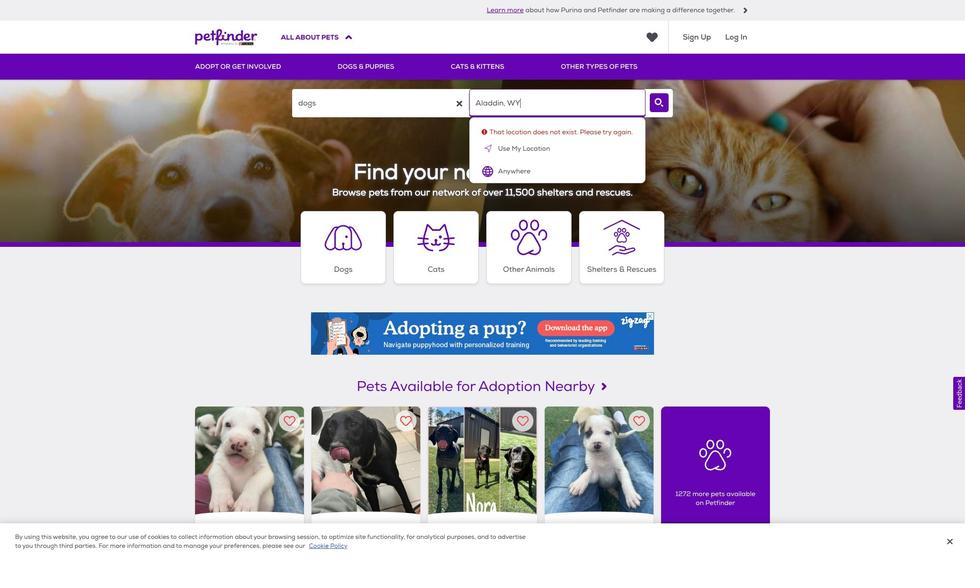 Task type: describe. For each thing, give the bounding box(es) containing it.
alert inside location quick links alert
[[470, 118, 646, 138]]

Search Terrier, Kitten, etc. text field
[[292, 89, 469, 117]]

favorite coconut image
[[284, 415, 296, 427]]

coconut, adoptable, baby male patterdale terrier / fell terrier, in water valley, ms. image
[[195, 407, 304, 516]]

favorite nora image
[[517, 415, 529, 427]]

privacy alert dialog
[[0, 524, 966, 563]]

miley, adoptable, young female hound & black labrador retriever, in starkville, ms. image
[[312, 407, 421, 516]]



Task type: vqa. For each thing, say whether or not it's contained in the screenshot.
alert
yes



Task type: locate. For each thing, give the bounding box(es) containing it.
nora, adoptable, adult female labrador retriever, in starkville, ms. image
[[428, 407, 537, 516]]

primary element
[[195, 54, 770, 80]]

favorite pecan image
[[634, 415, 645, 427]]

alert
[[470, 118, 646, 138]]

favorite miley image
[[401, 415, 412, 427]]

advertisement element
[[311, 312, 654, 355]]

location quick links alert
[[470, 117, 646, 184]]

petfinder logo image
[[195, 21, 257, 54]]

pecan, adoptable, baby male patterdale terrier / fell terrier, in water valley, ms. image
[[545, 407, 654, 516]]

9c2b2 image
[[743, 8, 749, 13]]

Enter City, State, or ZIP text field
[[470, 89, 646, 117]]



